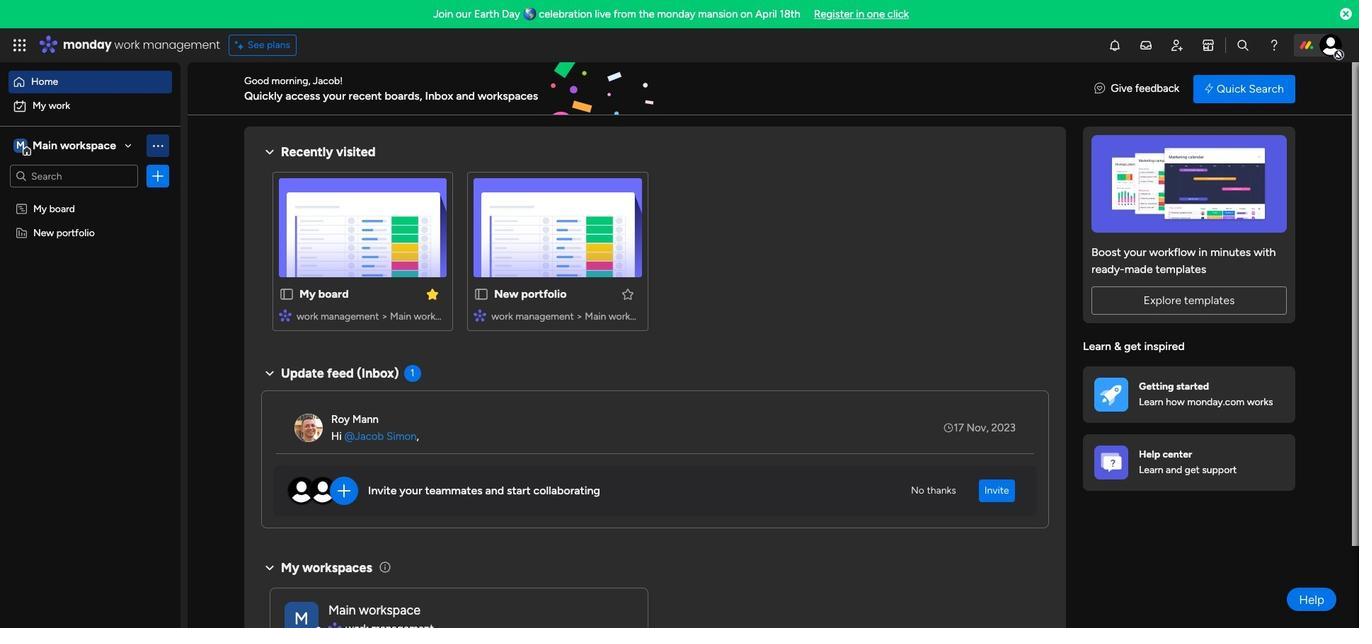 Task type: locate. For each thing, give the bounding box(es) containing it.
getting started element
[[1083, 366, 1296, 423]]

0 horizontal spatial workspace image
[[13, 138, 28, 154]]

invite members image
[[1170, 38, 1185, 52]]

workspace image
[[13, 138, 28, 154], [285, 602, 319, 629]]

public board image
[[474, 287, 489, 302]]

list box
[[0, 194, 181, 436]]

quick search results list box
[[261, 161, 1049, 348]]

add to favorites image
[[621, 287, 635, 301]]

public board image
[[279, 287, 295, 302]]

select product image
[[13, 38, 27, 52]]

monday marketplace image
[[1202, 38, 1216, 52]]

0 vertical spatial workspace image
[[13, 138, 28, 154]]

options image
[[151, 169, 165, 183]]

workspace image inside workspace selection element
[[13, 138, 28, 154]]

component image
[[474, 309, 487, 322]]

workspace options image
[[151, 139, 165, 153]]

remove from favorites image
[[426, 287, 440, 301]]

close update feed (inbox) image
[[261, 365, 278, 382]]

help center element
[[1083, 434, 1296, 491]]

roy mann image
[[295, 414, 323, 443]]

option
[[8, 71, 172, 93], [8, 95, 172, 118], [0, 196, 181, 199]]

1 vertical spatial workspace image
[[285, 602, 319, 629]]

see plans image
[[235, 38, 248, 53]]



Task type: describe. For each thing, give the bounding box(es) containing it.
2 vertical spatial option
[[0, 196, 181, 199]]

help image
[[1267, 38, 1282, 52]]

update feed image
[[1139, 38, 1153, 52]]

v2 user feedback image
[[1095, 81, 1105, 97]]

Search in workspace field
[[30, 168, 118, 184]]

notifications image
[[1108, 38, 1122, 52]]

jacob simon image
[[1320, 34, 1342, 57]]

close recently visited image
[[261, 144, 278, 161]]

1 vertical spatial option
[[8, 95, 172, 118]]

1 element
[[404, 365, 421, 382]]

1 horizontal spatial workspace image
[[285, 602, 319, 629]]

0 vertical spatial option
[[8, 71, 172, 93]]

v2 bolt switch image
[[1205, 81, 1213, 97]]

component image
[[279, 309, 292, 322]]

templates image image
[[1096, 135, 1283, 233]]

close my workspaces image
[[261, 560, 278, 577]]

workspace selection element
[[13, 137, 118, 156]]

search everything image
[[1236, 38, 1250, 52]]



Task type: vqa. For each thing, say whether or not it's contained in the screenshot.
OPTIONS icon at the left top of the page
yes



